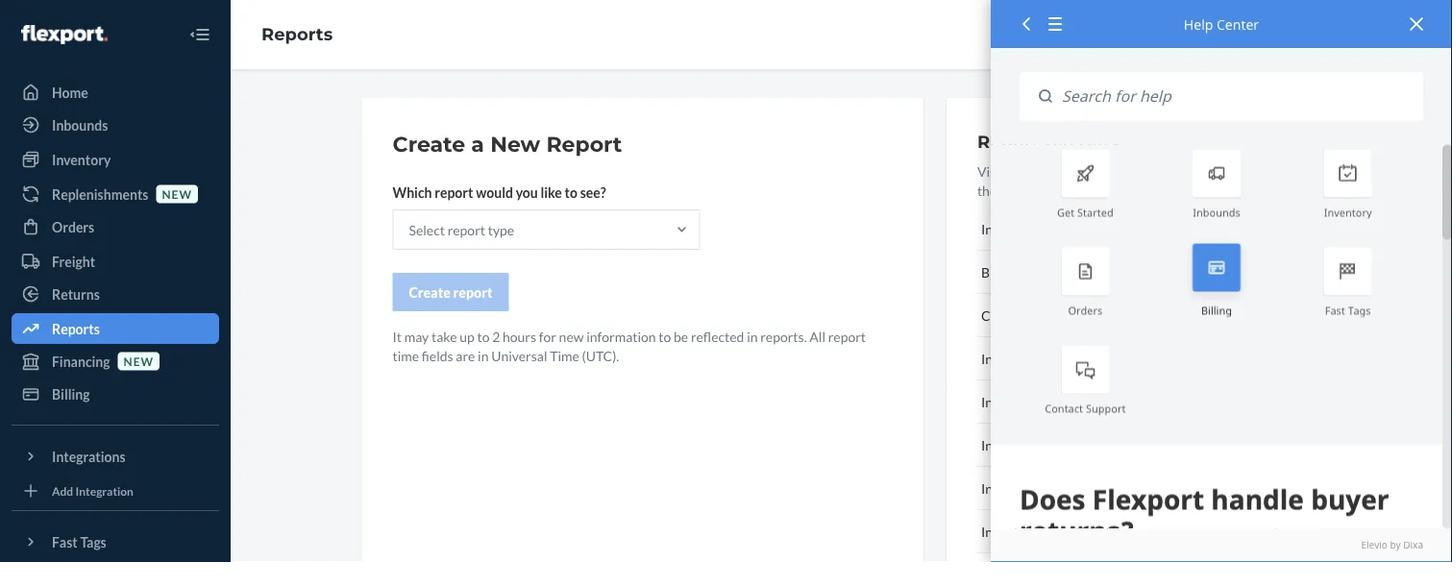 Task type: vqa. For each thing, say whether or not it's contained in the screenshot.
Introduction to Reporting
yes



Task type: describe. For each thing, give the bounding box(es) containing it.
time
[[550, 348, 580, 364]]

create a new report
[[393, 131, 622, 157]]

inbounds for inbounds - monthly reconciliation
[[981, 394, 1036, 410]]

2 vertical spatial billing
[[52, 386, 90, 402]]

elevio by dixa
[[1362, 539, 1424, 552]]

2 vertical spatial reconciliation
[[1128, 480, 1212, 497]]

inbounds - monthly reconciliation button
[[978, 381, 1291, 424]]

introduction
[[981, 221, 1056, 237]]

submitted
[[1073, 307, 1135, 323]]

billing - credits report button
[[978, 251, 1291, 294]]

a inside 'visit these help center articles to get a description of the report and column details.'
[[1199, 163, 1206, 179]]

reports.
[[761, 328, 807, 345]]

1 vertical spatial reports link
[[12, 313, 219, 344]]

glossary
[[1045, 131, 1122, 152]]

1 horizontal spatial orders
[[1068, 303, 1103, 317]]

reconciliation for inbounds - inventory reconciliation
[[1106, 350, 1190, 367]]

the
[[978, 182, 997, 199]]

flexport logo image
[[21, 25, 107, 44]]

1 horizontal spatial reports
[[261, 24, 333, 45]]

up
[[460, 328, 475, 345]]

visit these help center articles to get a description of the report and column details.
[[978, 163, 1290, 199]]

- for monthly
[[1039, 394, 1044, 410]]

inventory - levels today button
[[978, 510, 1291, 554]]

and
[[1040, 182, 1062, 199]]

inbounds for inbounds - packages
[[981, 437, 1036, 453]]

inventory - levels today
[[981, 523, 1123, 540]]

help center
[[1184, 15, 1259, 33]]

report for create a new report
[[546, 131, 622, 157]]

0 vertical spatial fast tags
[[1325, 303, 1371, 317]]

new inside it may take up to 2 hours for new information to be reflected in reports. all report time fields are in universal time (utc).
[[559, 328, 584, 345]]

0 vertical spatial tags
[[1348, 303, 1371, 317]]

claims - claims submitted
[[981, 307, 1135, 323]]

levels
[[1049, 523, 1085, 540]]

1 horizontal spatial in
[[747, 328, 758, 345]]

create report
[[409, 284, 493, 300]]

inbounds - packages
[[981, 437, 1101, 453]]

add integration link
[[12, 480, 219, 503]]

2 claims from the left
[[1031, 307, 1071, 323]]

reporting
[[1073, 221, 1132, 237]]

support
[[1086, 401, 1126, 416]]

get
[[1057, 205, 1075, 219]]

articles
[[1117, 163, 1160, 179]]

like
[[541, 184, 562, 200]]

hours
[[503, 328, 536, 345]]

inventory link
[[12, 144, 219, 175]]

integrations
[[52, 448, 126, 465]]

to left be
[[659, 328, 671, 345]]

report inside it may take up to 2 hours for new information to be reflected in reports. all report time fields are in universal time (utc).
[[828, 328, 866, 345]]

elevio by dixa link
[[1020, 539, 1424, 553]]

introduction to reporting button
[[978, 208, 1291, 251]]

inbounds for inbounds - shipping plan reconciliation
[[981, 480, 1036, 497]]

financing
[[52, 353, 110, 370]]

- for levels
[[1041, 523, 1046, 540]]

credits
[[1028, 264, 1072, 280]]

inbounds - shipping plan reconciliation button
[[978, 467, 1291, 510]]

details.
[[1110, 182, 1152, 199]]

- for claims
[[1024, 307, 1028, 323]]

report glossary
[[978, 131, 1122, 152]]

inbounds link
[[12, 110, 219, 140]]

inbounds - shipping plan reconciliation
[[981, 480, 1212, 497]]

Search search field
[[1053, 72, 1424, 121]]

for
[[539, 328, 556, 345]]

today
[[1088, 523, 1123, 540]]

1 horizontal spatial report
[[978, 131, 1040, 152]]

report for which report would you like to see?
[[435, 184, 473, 200]]

of
[[1278, 163, 1290, 179]]

inbounds - packages button
[[978, 424, 1291, 467]]

be
[[674, 328, 688, 345]]

freight link
[[12, 246, 219, 277]]

inbounds inside inbounds link
[[52, 117, 108, 133]]

introduction to reporting
[[981, 221, 1132, 237]]

by
[[1390, 539, 1401, 552]]

inbounds - monthly reconciliation
[[981, 394, 1183, 410]]

report for create report
[[453, 284, 493, 300]]

create report button
[[393, 273, 509, 311]]

to inside 'visit these help center articles to get a description of the report and column details.'
[[1163, 163, 1175, 179]]

universal
[[491, 348, 547, 364]]

it
[[393, 328, 402, 345]]

0 horizontal spatial orders
[[52, 219, 94, 235]]

fast tags button
[[12, 527, 219, 558]]

contact support
[[1045, 401, 1126, 416]]

orders link
[[12, 211, 219, 242]]

reconciliation for inbounds - monthly reconciliation
[[1099, 394, 1183, 410]]

visit
[[978, 163, 1004, 179]]

inbounds down 'description'
[[1193, 205, 1241, 219]]

(utc).
[[582, 348, 619, 364]]

1 vertical spatial reports
[[52, 321, 100, 337]]



Task type: locate. For each thing, give the bounding box(es) containing it.
report right all
[[828, 328, 866, 345]]

reconciliation down inbounds - packages button
[[1128, 480, 1212, 497]]

inbounds - inventory reconciliation button
[[978, 337, 1291, 381]]

inbounds up 'inbounds - packages'
[[981, 394, 1036, 410]]

1 vertical spatial fast tags
[[52, 534, 106, 550]]

1 horizontal spatial new
[[162, 187, 192, 201]]

0 horizontal spatial reports link
[[12, 313, 219, 344]]

0 vertical spatial reports link
[[261, 24, 333, 45]]

create
[[393, 131, 465, 157], [409, 284, 451, 300]]

tags inside dropdown button
[[80, 534, 106, 550]]

claims down billing - credits report
[[981, 307, 1021, 323]]

reconciliation
[[1106, 350, 1190, 367], [1099, 394, 1183, 410], [1128, 480, 1212, 497]]

report inside button
[[453, 284, 493, 300]]

integrations button
[[12, 441, 219, 472]]

claims
[[981, 307, 1021, 323], [1031, 307, 1071, 323]]

- inside 'button'
[[1024, 307, 1028, 323]]

new for replenishments
[[162, 187, 192, 201]]

select report type
[[409, 222, 514, 238]]

description
[[1209, 163, 1275, 179]]

0 horizontal spatial claims
[[981, 307, 1021, 323]]

in left "reports."
[[747, 328, 758, 345]]

plan
[[1100, 480, 1125, 497]]

help up search search box
[[1184, 15, 1214, 33]]

1 horizontal spatial claims
[[1031, 307, 1071, 323]]

it may take up to 2 hours for new information to be reflected in reports. all report time fields are in universal time (utc).
[[393, 328, 866, 364]]

time
[[393, 348, 419, 364]]

get started
[[1057, 205, 1114, 219]]

create up may
[[409, 284, 451, 300]]

0 horizontal spatial report
[[546, 131, 622, 157]]

2 horizontal spatial billing
[[1202, 303, 1232, 317]]

1 horizontal spatial billing
[[981, 264, 1018, 280]]

0 horizontal spatial fast
[[52, 534, 78, 550]]

contact
[[1045, 401, 1083, 416]]

0 horizontal spatial new
[[124, 354, 154, 368]]

2 vertical spatial new
[[124, 354, 154, 368]]

may
[[404, 328, 429, 345]]

0 vertical spatial create
[[393, 131, 465, 157]]

help up and
[[1042, 163, 1070, 179]]

fast
[[1325, 303, 1346, 317], [52, 534, 78, 550]]

0 vertical spatial help
[[1184, 15, 1214, 33]]

report down reporting
[[1074, 264, 1115, 280]]

are
[[456, 348, 475, 364]]

claims down credits
[[1031, 307, 1071, 323]]

1 vertical spatial a
[[1199, 163, 1206, 179]]

fields
[[422, 348, 453, 364]]

to down get
[[1058, 221, 1071, 237]]

billing link
[[12, 379, 219, 410]]

freight
[[52, 253, 95, 270]]

to right like
[[565, 184, 578, 200]]

which
[[393, 184, 432, 200]]

which report would you like to see?
[[393, 184, 606, 200]]

0 vertical spatial in
[[747, 328, 758, 345]]

inbounds
[[52, 117, 108, 133], [1193, 205, 1241, 219], [981, 350, 1036, 367], [981, 394, 1036, 410], [981, 437, 1036, 453], [981, 480, 1036, 497]]

report for billing - credits report
[[1074, 264, 1115, 280]]

center up search search box
[[1217, 15, 1259, 33]]

reconciliation down claims - claims submitted 'button'
[[1106, 350, 1190, 367]]

- left packages
[[1039, 437, 1044, 453]]

1 horizontal spatial help
[[1184, 15, 1214, 33]]

all
[[810, 328, 826, 345]]

center up column
[[1073, 163, 1114, 179]]

in
[[747, 328, 758, 345], [478, 348, 489, 364]]

1 vertical spatial center
[[1073, 163, 1114, 179]]

0 horizontal spatial help
[[1042, 163, 1070, 179]]

- for shipping
[[1039, 480, 1044, 497]]

column
[[1065, 182, 1108, 199]]

- down claims - claims submitted
[[1039, 350, 1044, 367]]

reconciliation down the inbounds - inventory reconciliation button
[[1099, 394, 1183, 410]]

billing down introduction
[[981, 264, 1018, 280]]

inbounds down 'inbounds - packages'
[[981, 480, 1036, 497]]

inbounds down claims - claims submitted
[[981, 350, 1036, 367]]

0 horizontal spatial center
[[1073, 163, 1114, 179]]

2 horizontal spatial report
[[1074, 264, 1115, 280]]

fast tags inside dropdown button
[[52, 534, 106, 550]]

1 vertical spatial tags
[[80, 534, 106, 550]]

1 vertical spatial create
[[409, 284, 451, 300]]

- for inventory
[[1039, 350, 1044, 367]]

create inside button
[[409, 284, 451, 300]]

0 vertical spatial center
[[1217, 15, 1259, 33]]

dixa
[[1404, 539, 1424, 552]]

monthly
[[1046, 394, 1096, 410]]

- for credits
[[1021, 264, 1026, 280]]

report up these at right top
[[978, 131, 1040, 152]]

a right get
[[1199, 163, 1206, 179]]

1 vertical spatial reconciliation
[[1099, 394, 1183, 410]]

0 vertical spatial reports
[[261, 24, 333, 45]]

0 vertical spatial billing
[[981, 264, 1018, 280]]

help inside 'visit these help center articles to get a description of the report and column details.'
[[1042, 163, 1070, 179]]

billing down financing
[[52, 386, 90, 402]]

inbounds inside inbounds - monthly reconciliation button
[[981, 394, 1036, 410]]

1 vertical spatial fast
[[52, 534, 78, 550]]

0 horizontal spatial tags
[[80, 534, 106, 550]]

orders up inbounds - inventory reconciliation
[[1068, 303, 1103, 317]]

orders
[[52, 219, 94, 235], [1068, 303, 1103, 317]]

- left shipping
[[1039, 480, 1044, 497]]

report
[[1000, 182, 1038, 199], [435, 184, 473, 200], [448, 222, 485, 238], [453, 284, 493, 300], [828, 328, 866, 345]]

create for create a new report
[[393, 131, 465, 157]]

2
[[492, 328, 500, 345]]

billing - credits report
[[981, 264, 1115, 280]]

new up orders link
[[162, 187, 192, 201]]

new for financing
[[124, 354, 154, 368]]

packages
[[1046, 437, 1101, 453]]

inbounds inside inbounds - packages button
[[981, 437, 1036, 453]]

0 horizontal spatial reports
[[52, 321, 100, 337]]

to
[[1163, 163, 1175, 179], [565, 184, 578, 200], [1058, 221, 1071, 237], [477, 328, 490, 345], [659, 328, 671, 345]]

inbounds inside inbounds - shipping plan reconciliation button
[[981, 480, 1036, 497]]

report up select report type
[[435, 184, 473, 200]]

1 horizontal spatial center
[[1217, 15, 1259, 33]]

- inside button
[[1039, 394, 1044, 410]]

1 vertical spatial new
[[559, 328, 584, 345]]

- for packages
[[1039, 437, 1044, 453]]

0 vertical spatial reconciliation
[[1106, 350, 1190, 367]]

reconciliation inside button
[[1099, 394, 1183, 410]]

report down these at right top
[[1000, 182, 1038, 199]]

you
[[516, 184, 538, 200]]

- left credits
[[1021, 264, 1026, 280]]

report inside 'visit these help center articles to get a description of the report and column details.'
[[1000, 182, 1038, 199]]

help
[[1184, 15, 1214, 33], [1042, 163, 1070, 179]]

in right are
[[478, 348, 489, 364]]

billing down billing - credits report button at the right
[[1202, 303, 1232, 317]]

1 vertical spatial orders
[[1068, 303, 1103, 317]]

home link
[[12, 77, 219, 108]]

to left get
[[1163, 163, 1175, 179]]

billing inside button
[[981, 264, 1018, 280]]

- inside button
[[1021, 264, 1026, 280]]

get
[[1178, 163, 1197, 179]]

reflected
[[691, 328, 744, 345]]

returns
[[52, 286, 100, 302]]

report inside button
[[1074, 264, 1115, 280]]

inbounds inside button
[[981, 350, 1036, 367]]

started
[[1078, 205, 1114, 219]]

0 horizontal spatial a
[[471, 131, 484, 157]]

- down billing - credits report
[[1024, 307, 1028, 323]]

information
[[587, 328, 656, 345]]

home
[[52, 84, 88, 100]]

add integration
[[52, 484, 134, 498]]

1 horizontal spatial reports link
[[261, 24, 333, 45]]

to left 2
[[477, 328, 490, 345]]

0 vertical spatial new
[[162, 187, 192, 201]]

0 horizontal spatial in
[[478, 348, 489, 364]]

0 horizontal spatial billing
[[52, 386, 90, 402]]

0 horizontal spatial fast tags
[[52, 534, 106, 550]]

inbounds down home
[[52, 117, 108, 133]]

1 vertical spatial billing
[[1202, 303, 1232, 317]]

1 horizontal spatial fast
[[1325, 303, 1346, 317]]

would
[[476, 184, 513, 200]]

1 claims from the left
[[981, 307, 1021, 323]]

claims - claims submitted button
[[978, 294, 1291, 337]]

select
[[409, 222, 445, 238]]

tags
[[1348, 303, 1371, 317], [80, 534, 106, 550]]

fast inside dropdown button
[[52, 534, 78, 550]]

inbounds - inventory reconciliation
[[981, 350, 1190, 367]]

replenishments
[[52, 186, 148, 202]]

center inside 'visit these help center articles to get a description of the report and column details.'
[[1073, 163, 1114, 179]]

a left new
[[471, 131, 484, 157]]

report up see?
[[546, 131, 622, 157]]

shipping
[[1046, 480, 1097, 497]]

- left the levels
[[1041, 523, 1046, 540]]

new up time
[[559, 328, 584, 345]]

orders up "freight" on the top of page
[[52, 219, 94, 235]]

1 vertical spatial help
[[1042, 163, 1070, 179]]

0 vertical spatial fast
[[1325, 303, 1346, 317]]

new
[[490, 131, 540, 157]]

returns link
[[12, 279, 219, 310]]

- left contact
[[1039, 394, 1044, 410]]

inbounds for inbounds - inventory reconciliation
[[981, 350, 1036, 367]]

close navigation image
[[188, 23, 211, 46]]

create for create report
[[409, 284, 451, 300]]

reports
[[261, 24, 333, 45], [52, 321, 100, 337]]

type
[[488, 222, 514, 238]]

report up 'up'
[[453, 284, 493, 300]]

1 horizontal spatial a
[[1199, 163, 1206, 179]]

add
[[52, 484, 73, 498]]

create up 'which'
[[393, 131, 465, 157]]

1 horizontal spatial tags
[[1348, 303, 1371, 317]]

report for select report type
[[448, 222, 485, 238]]

1 vertical spatial in
[[478, 348, 489, 364]]

-
[[1021, 264, 1026, 280], [1024, 307, 1028, 323], [1039, 350, 1044, 367], [1039, 394, 1044, 410], [1039, 437, 1044, 453], [1039, 480, 1044, 497], [1041, 523, 1046, 540]]

0 vertical spatial a
[[471, 131, 484, 157]]

these
[[1007, 163, 1039, 179]]

to inside button
[[1058, 221, 1071, 237]]

1 horizontal spatial fast tags
[[1325, 303, 1371, 317]]

report left type on the left of the page
[[448, 222, 485, 238]]

2 horizontal spatial new
[[559, 328, 584, 345]]

billing
[[981, 264, 1018, 280], [1202, 303, 1232, 317], [52, 386, 90, 402]]

see?
[[580, 184, 606, 200]]

elevio
[[1362, 539, 1388, 552]]

new up billing link
[[124, 354, 154, 368]]

take
[[432, 328, 457, 345]]

0 vertical spatial orders
[[52, 219, 94, 235]]

inbounds left packages
[[981, 437, 1036, 453]]



